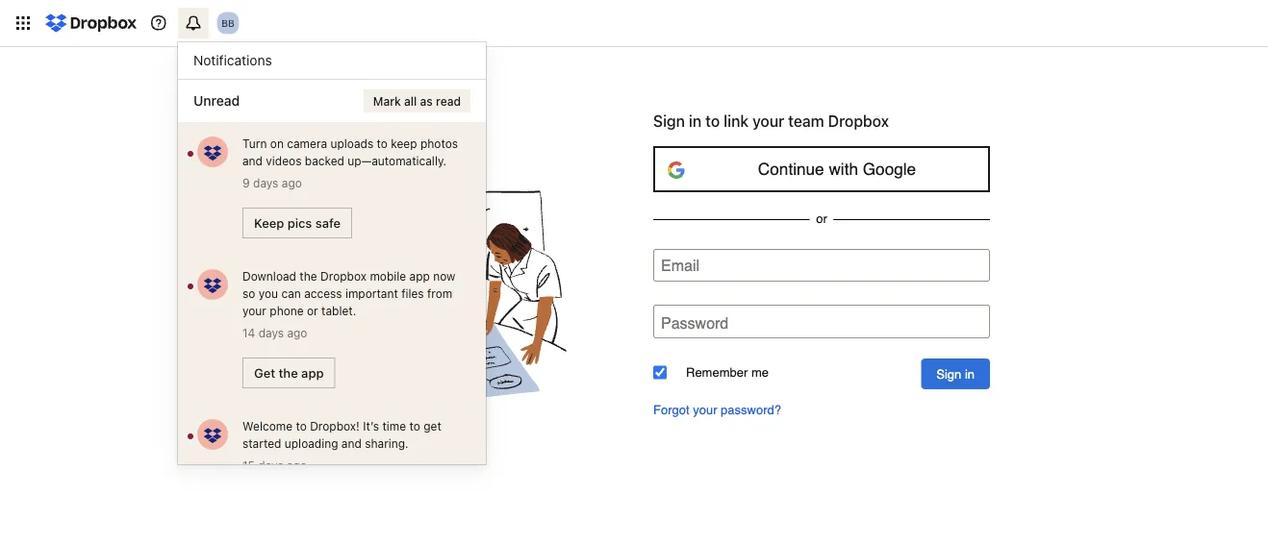 Task type: describe. For each thing, give the bounding box(es) containing it.
all
[[404, 94, 417, 108]]

in for sign in
[[965, 367, 975, 381]]

now
[[433, 269, 455, 283]]

keep pics safe
[[254, 216, 341, 230]]

email
[[661, 256, 699, 274]]

continue with google
[[758, 160, 916, 178]]

started
[[242, 437, 281, 450]]

files
[[401, 287, 424, 300]]

google
[[863, 160, 916, 178]]

15
[[242, 459, 255, 472]]

up—automatically.
[[348, 154, 447, 167]]

welcome
[[242, 419, 293, 433]]

important
[[345, 287, 398, 300]]

app inside "download the dropbox mobile app now so you can access important files from your phone or tablet. 14 days ago"
[[409, 269, 430, 283]]

on
[[270, 137, 284, 150]]

days inside "download the dropbox mobile app now so you can access important files from your phone or tablet. 14 days ago"
[[258, 326, 284, 340]]

password
[[661, 314, 729, 332]]

mark
[[373, 94, 401, 108]]

to up uploading
[[296, 419, 307, 433]]

me
[[751, 366, 769, 380]]

to left get
[[409, 419, 420, 433]]

download the dropbox mobile app now so you can access important files from your phone or tablet. button
[[242, 267, 467, 319]]

from
[[427, 287, 452, 300]]

dropbox!
[[310, 419, 360, 433]]

keep pics safe button
[[242, 208, 352, 239]]

can
[[281, 287, 301, 300]]

phone
[[270, 304, 304, 318]]

the for download
[[300, 269, 317, 283]]

in for sign in to link your team dropbox
[[689, 112, 701, 130]]

mark all as read
[[373, 94, 461, 108]]

9
[[242, 176, 250, 190]]

continue with google button
[[653, 146, 990, 192]]

mark all as read button
[[363, 89, 470, 113]]

global header element
[[0, 0, 1268, 47]]

access
[[304, 287, 342, 300]]

backed
[[305, 154, 344, 167]]

download the dropbox mobile app now so you can access important files from your phone or tablet. 14 days ago
[[242, 269, 455, 340]]

0 vertical spatial or
[[816, 212, 827, 226]]

welcome to dropbox! it's time to get started uploading and sharing. 15 days ago
[[242, 419, 441, 472]]

you
[[259, 287, 278, 300]]

1 horizontal spatial dropbox
[[828, 112, 889, 130]]

Email email field
[[653, 249, 990, 282]]

dropbox logo - go to the homepage image
[[38, 8, 143, 38]]

days for turn on camera uploads to keep photos and videos backed up—automatically. 9 days ago
[[253, 176, 278, 190]]

ago inside "download the dropbox mobile app now so you can access important files from your phone or tablet. 14 days ago"
[[287, 326, 307, 340]]

remember
[[686, 366, 748, 380]]

turn on camera uploads to keep photos and videos backed up—automatically. 9 days ago
[[242, 137, 458, 190]]

keep
[[254, 216, 284, 230]]

days for welcome to dropbox! it's time to get started uploading and sharing. 15 days ago
[[258, 459, 284, 472]]

get
[[254, 366, 275, 381]]



Task type: locate. For each thing, give the bounding box(es) containing it.
0 vertical spatial dropbox
[[828, 112, 889, 130]]

ago down phone
[[287, 326, 307, 340]]

0 vertical spatial ago
[[282, 176, 302, 190]]

sign
[[653, 112, 685, 130], [936, 367, 961, 381]]

download
[[242, 269, 296, 283]]

forgot your password? link
[[653, 403, 990, 417]]

1 vertical spatial the
[[279, 366, 298, 381]]

the inside "download the dropbox mobile app now so you can access important files from your phone or tablet. 14 days ago"
[[300, 269, 317, 283]]

password?
[[721, 403, 781, 417]]

sign inside button
[[936, 367, 961, 381]]

app inside button
[[301, 366, 324, 381]]

it's
[[363, 419, 379, 433]]

Remember me checkbox
[[653, 366, 667, 380]]

or
[[816, 212, 827, 226], [307, 304, 318, 318]]

0 horizontal spatial dropbox
[[320, 269, 367, 283]]

0 horizontal spatial the
[[279, 366, 298, 381]]

0 horizontal spatial or
[[307, 304, 318, 318]]

or up email email field
[[816, 212, 827, 226]]

ago for on
[[282, 176, 302, 190]]

uploads
[[330, 137, 373, 150]]

ago down uploading
[[287, 459, 307, 472]]

your right link
[[752, 112, 784, 130]]

sharing.
[[365, 437, 409, 450]]

2 horizontal spatial your
[[752, 112, 784, 130]]

welcome to dropbox! it's time to get started uploading and sharing. button
[[242, 418, 467, 452]]

dropbox up access
[[320, 269, 367, 283]]

0 vertical spatial and
[[242, 154, 263, 167]]

0 vertical spatial days
[[253, 176, 278, 190]]

0 horizontal spatial in
[[689, 112, 701, 130]]

1 vertical spatial ago
[[287, 326, 307, 340]]

days right 14 at the bottom
[[258, 326, 284, 340]]

your
[[752, 112, 784, 130], [242, 304, 266, 318], [693, 403, 717, 417]]

turn on camera uploads to keep photos and videos backed up—automatically. button
[[242, 135, 467, 169]]

the inside button
[[279, 366, 298, 381]]

1 horizontal spatial or
[[816, 212, 827, 226]]

days inside turn on camera uploads to keep photos and videos backed up—automatically. 9 days ago
[[253, 176, 278, 190]]

0 vertical spatial app
[[409, 269, 430, 283]]

sign in
[[936, 367, 975, 381]]

team
[[788, 112, 824, 130]]

and down turn
[[242, 154, 263, 167]]

days right 9
[[253, 176, 278, 190]]

the
[[300, 269, 317, 283], [279, 366, 298, 381]]

ago inside turn on camera uploads to keep photos and videos backed up—automatically. 9 days ago
[[282, 176, 302, 190]]

pics
[[287, 216, 312, 230]]

and inside 'welcome to dropbox! it's time to get started uploading and sharing. 15 days ago'
[[341, 437, 362, 450]]

0 horizontal spatial your
[[242, 304, 266, 318]]

0 horizontal spatial sign
[[653, 112, 685, 130]]

sign in to link your team dropbox
[[653, 112, 889, 130]]

your inside "download the dropbox mobile app now so you can access important files from your phone or tablet. 14 days ago"
[[242, 304, 266, 318]]

1 horizontal spatial in
[[965, 367, 975, 381]]

keep
[[391, 137, 417, 150]]

2 vertical spatial ago
[[287, 459, 307, 472]]

photos
[[420, 137, 458, 150]]

1 vertical spatial or
[[307, 304, 318, 318]]

to
[[705, 112, 720, 130], [377, 137, 388, 150], [296, 419, 307, 433], [409, 419, 420, 433]]

continue
[[758, 160, 824, 178]]

turn
[[242, 137, 267, 150]]

uploading
[[285, 437, 338, 450]]

so
[[242, 287, 255, 300]]

the for get
[[279, 366, 298, 381]]

0 horizontal spatial app
[[301, 366, 324, 381]]

and down dropbox!
[[341, 437, 362, 450]]

camera
[[287, 137, 327, 150]]

1 vertical spatial sign
[[936, 367, 961, 381]]

safe
[[315, 216, 341, 230]]

ago down videos
[[282, 176, 302, 190]]

mobile
[[370, 269, 406, 283]]

and
[[242, 154, 263, 167], [341, 437, 362, 450]]

read
[[436, 94, 461, 108]]

ago for to
[[287, 459, 307, 472]]

0 horizontal spatial and
[[242, 154, 263, 167]]

dropbox inside "download the dropbox mobile app now so you can access important files from your phone or tablet. 14 days ago"
[[320, 269, 367, 283]]

notifications
[[193, 52, 272, 68]]

1 horizontal spatial sign
[[936, 367, 961, 381]]

dropbox
[[828, 112, 889, 130], [320, 269, 367, 283]]

to inside turn on camera uploads to keep photos and videos backed up—automatically. 9 days ago
[[377, 137, 388, 150]]

1 horizontal spatial and
[[341, 437, 362, 450]]

time
[[382, 419, 406, 433]]

1 horizontal spatial the
[[300, 269, 317, 283]]

and inside turn on camera uploads to keep photos and videos backed up—automatically. 9 days ago
[[242, 154, 263, 167]]

to left link
[[705, 112, 720, 130]]

0 vertical spatial in
[[689, 112, 701, 130]]

link
[[724, 112, 749, 130]]

sign for sign in to link your team dropbox
[[653, 112, 685, 130]]

get
[[424, 419, 441, 433]]

0 vertical spatial sign
[[653, 112, 685, 130]]

or down access
[[307, 304, 318, 318]]

to left keep
[[377, 137, 388, 150]]

dropbox up with
[[828, 112, 889, 130]]

remember me
[[686, 366, 769, 380]]

get the app button
[[242, 358, 335, 389]]

in inside button
[[965, 367, 975, 381]]

1 horizontal spatial app
[[409, 269, 430, 283]]

app right get
[[301, 366, 324, 381]]

days inside 'welcome to dropbox! it's time to get started uploading and sharing. 15 days ago'
[[258, 459, 284, 472]]

sign for sign in
[[936, 367, 961, 381]]

get the app
[[254, 366, 324, 381]]

1 vertical spatial in
[[965, 367, 975, 381]]

as
[[420, 94, 433, 108]]

your down the so
[[242, 304, 266, 318]]

1 vertical spatial app
[[301, 366, 324, 381]]

Password password field
[[653, 305, 990, 339]]

forgot your password?
[[653, 403, 781, 417]]

2 vertical spatial your
[[693, 403, 717, 417]]

1 vertical spatial dropbox
[[320, 269, 367, 283]]

or inside "download the dropbox mobile app now so you can access important files from your phone or tablet. 14 days ago"
[[307, 304, 318, 318]]

days
[[253, 176, 278, 190], [258, 326, 284, 340], [258, 459, 284, 472]]

in
[[689, 112, 701, 130], [965, 367, 975, 381]]

forgot
[[653, 403, 689, 417]]

the up access
[[300, 269, 317, 283]]

ago
[[282, 176, 302, 190], [287, 326, 307, 340], [287, 459, 307, 472]]

your right forgot
[[693, 403, 717, 417]]

unread
[[193, 93, 240, 109]]

2 vertical spatial days
[[258, 459, 284, 472]]

1 vertical spatial your
[[242, 304, 266, 318]]

ago inside 'welcome to dropbox! it's time to get started uploading and sharing. 15 days ago'
[[287, 459, 307, 472]]

with
[[829, 160, 858, 178]]

0 vertical spatial your
[[752, 112, 784, 130]]

14
[[242, 326, 255, 340]]

the right get
[[279, 366, 298, 381]]

0 vertical spatial the
[[300, 269, 317, 283]]

1 vertical spatial and
[[341, 437, 362, 450]]

tablet.
[[321, 304, 356, 318]]

1 horizontal spatial your
[[693, 403, 717, 417]]

sign in button
[[921, 359, 990, 390]]

app
[[409, 269, 430, 283], [301, 366, 324, 381]]

1 vertical spatial days
[[258, 326, 284, 340]]

app up the files
[[409, 269, 430, 283]]

videos
[[266, 154, 302, 167]]

days right 15
[[258, 459, 284, 472]]



Task type: vqa. For each thing, say whether or not it's contained in the screenshot.
Keep Pics Safe button
yes



